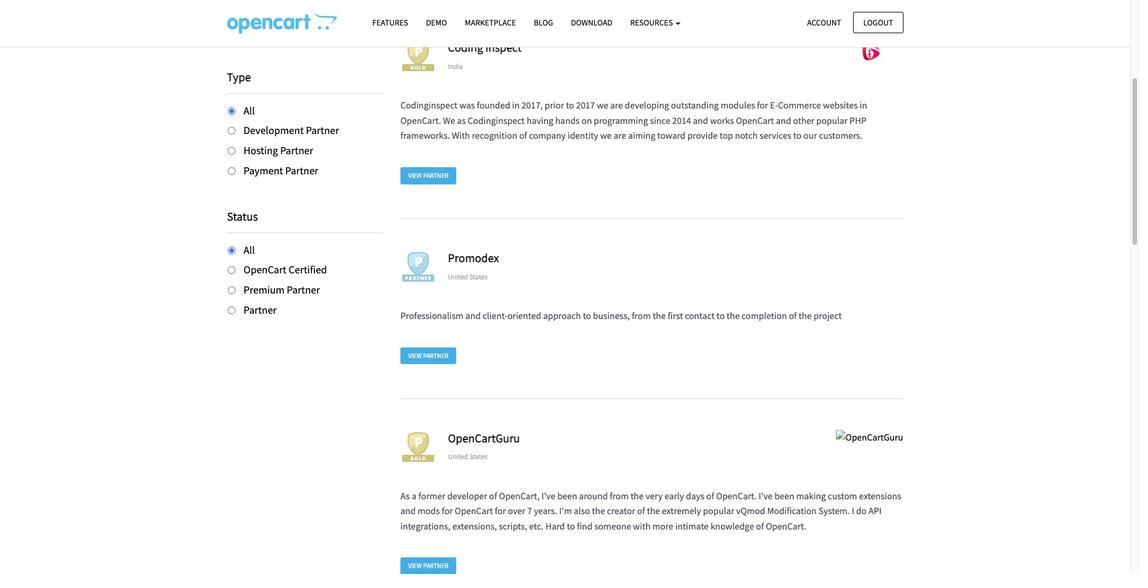 Task type: vqa. For each thing, say whether or not it's contained in the screenshot.
Antropy Multipurpose Theme $34.99 at the left of page
no



Task type: locate. For each thing, give the bounding box(es) containing it.
scripts,
[[499, 520, 528, 532]]

1 horizontal spatial been
[[775, 490, 795, 502]]

1 vertical spatial view
[[408, 352, 422, 360]]

1 horizontal spatial codinginspect
[[468, 114, 525, 126]]

the down the around
[[592, 505, 605, 517]]

0 horizontal spatial opencart
[[244, 263, 287, 277]]

2 horizontal spatial opencart
[[736, 114, 774, 126]]

united states for promodex
[[448, 272, 488, 281]]

0 horizontal spatial opencart.
[[401, 114, 441, 126]]

websites
[[823, 99, 858, 111]]

0 vertical spatial opencart.
[[401, 114, 441, 126]]

opencart
[[736, 114, 774, 126], [244, 263, 287, 277], [455, 505, 493, 517]]

states for opencartguru
[[470, 452, 488, 461]]

php
[[850, 114, 867, 126]]

1 horizontal spatial from
[[632, 310, 651, 322]]

developing
[[625, 99, 669, 111]]

view partner down integrations,
[[408, 562, 449, 571]]

opencart - partners image
[[227, 12, 337, 34]]

0 vertical spatial all
[[244, 104, 255, 117]]

2 in from the left
[[860, 99, 868, 111]]

payment partner
[[244, 164, 318, 177]]

2 vertical spatial view partner link
[[401, 558, 456, 575]]

0 vertical spatial from
[[632, 310, 651, 322]]

opencart. up frameworks.
[[401, 114, 441, 126]]

2 all from the top
[[244, 243, 255, 257]]

view partner down frameworks.
[[408, 172, 449, 180]]

1 vertical spatial we
[[600, 130, 612, 142]]

approach
[[543, 310, 581, 322]]

commerce
[[778, 99, 821, 111]]

view partner for opencartguru
[[408, 562, 449, 571]]

opencart. up vqmod
[[716, 490, 757, 502]]

we down programming
[[600, 130, 612, 142]]

to right the contact
[[717, 310, 725, 322]]

1 horizontal spatial in
[[860, 99, 868, 111]]

from right business,
[[632, 310, 651, 322]]

opencart certified image up a
[[401, 429, 436, 465]]

united down opencartguru
[[448, 452, 468, 461]]

all down "status"
[[244, 243, 255, 257]]

in up php
[[860, 99, 868, 111]]

in left '2017,'
[[512, 99, 520, 111]]

2 opencart certified image from the top
[[401, 429, 436, 465]]

are up programming
[[610, 99, 623, 111]]

2 states from the top
[[470, 452, 488, 461]]

api
[[869, 505, 882, 517]]

view down frameworks.
[[408, 172, 422, 180]]

3 view partner from the top
[[408, 562, 449, 571]]

been up modification
[[775, 490, 795, 502]]

view partner link
[[401, 167, 456, 184], [401, 348, 456, 365], [401, 558, 456, 575]]

1 view partner link from the top
[[401, 167, 456, 184]]

codinginspect
[[401, 99, 458, 111], [468, 114, 525, 126]]

development partner
[[244, 124, 339, 137]]

status
[[227, 209, 258, 224]]

united states down opencartguru
[[448, 452, 488, 461]]

2 united states from the top
[[448, 452, 488, 461]]

1 opencart certified image from the top
[[401, 39, 436, 74]]

for left over
[[495, 505, 506, 517]]

united for opencartguru
[[448, 452, 468, 461]]

2 vertical spatial opencart.
[[766, 520, 807, 532]]

the left very at the bottom of page
[[631, 490, 644, 502]]

of inside codinginspect was founded in 2017, prior to 2017 we are developing outstanding modules for e-commerce websites in opencart. we as codinginspect having hands on programming since 2014 and works opencart and other popular php frameworks. with recognition of company identity we are aiming toward provide top notch services to our customers.
[[519, 130, 527, 142]]

partner down frameworks.
[[423, 172, 449, 180]]

etc.
[[529, 520, 544, 532]]

0 horizontal spatial i've
[[542, 490, 556, 502]]

been up i'm
[[558, 490, 577, 502]]

are
[[610, 99, 623, 111], [614, 130, 626, 142]]

as
[[401, 490, 410, 502]]

0 vertical spatial opencart
[[736, 114, 774, 126]]

1 horizontal spatial popular
[[817, 114, 848, 126]]

view for opencartguru
[[408, 562, 422, 571]]

view partner link down frameworks.
[[401, 167, 456, 184]]

popular
[[817, 114, 848, 126], [703, 505, 735, 517]]

0 vertical spatial view
[[408, 172, 422, 180]]

1 vertical spatial united
[[448, 452, 468, 461]]

of down vqmod
[[756, 520, 764, 532]]

0 vertical spatial we
[[597, 99, 609, 111]]

united
[[448, 272, 468, 281], [448, 452, 468, 461]]

on
[[582, 114, 592, 126]]

1 vertical spatial opencart certified image
[[401, 429, 436, 465]]

view partner
[[408, 172, 449, 180], [408, 352, 449, 360], [408, 562, 449, 571]]

features
[[372, 17, 408, 28]]

1 united states from the top
[[448, 272, 488, 281]]

opencart inside as a former developer of opencart, i've been around from the very early days of opencart. i've been making custom extensions and mods for opencart for over 7 years. i'm also the creator of the extremely popular vqmod modification system. i do api integrations, extensions, scripts, etc. hard to find someone with more intimate knowledge of opencart.
[[455, 505, 493, 517]]

we
[[443, 114, 455, 126]]

0 vertical spatial view partner
[[408, 172, 449, 180]]

integrations,
[[401, 520, 451, 532]]

popular down websites
[[817, 114, 848, 126]]

view
[[408, 172, 422, 180], [408, 352, 422, 360], [408, 562, 422, 571]]

None radio
[[228, 107, 235, 115], [228, 147, 235, 155], [228, 247, 235, 254], [228, 267, 235, 274], [228, 107, 235, 115], [228, 147, 235, 155], [228, 247, 235, 254], [228, 267, 235, 274]]

1 horizontal spatial for
[[495, 505, 506, 517]]

opencart up extensions,
[[455, 505, 493, 517]]

1 all from the top
[[244, 104, 255, 117]]

all up development
[[244, 104, 255, 117]]

of up with
[[637, 505, 645, 517]]

hosting partner
[[244, 144, 313, 157]]

blog
[[534, 17, 553, 28]]

1 horizontal spatial opencart
[[455, 505, 493, 517]]

developer
[[447, 490, 487, 502]]

professionalism
[[401, 310, 464, 322]]

2 vertical spatial view
[[408, 562, 422, 571]]

opencart inside codinginspect was founded in 2017, prior to 2017 we are developing outstanding modules for e-commerce websites in opencart. we as codinginspect having hands on programming since 2014 and works opencart and other popular php frameworks. with recognition of company identity we are aiming toward provide top notch services to our customers.
[[736, 114, 774, 126]]

notch
[[735, 130, 758, 142]]

1 view partner from the top
[[408, 172, 449, 180]]

1 view from the top
[[408, 172, 422, 180]]

view partner link down professionalism
[[401, 348, 456, 365]]

1 vertical spatial popular
[[703, 505, 735, 517]]

been
[[558, 490, 577, 502], [775, 490, 795, 502]]

are down programming
[[614, 130, 626, 142]]

i've up vqmod
[[759, 490, 773, 502]]

2 united from the top
[[448, 452, 468, 461]]

vqmod
[[737, 505, 766, 517]]

3 view from the top
[[408, 562, 422, 571]]

1 vertical spatial view partner link
[[401, 348, 456, 365]]

also
[[574, 505, 590, 517]]

1 horizontal spatial opencart.
[[716, 490, 757, 502]]

all
[[244, 104, 255, 117], [244, 243, 255, 257]]

features link
[[364, 12, 417, 33]]

3 view partner link from the top
[[401, 558, 456, 575]]

i'm
[[559, 505, 572, 517]]

1 vertical spatial all
[[244, 243, 255, 257]]

1 vertical spatial view partner
[[408, 352, 449, 360]]

as a former developer of opencart, i've been around from the very early days of opencart. i've been making custom extensions and mods for opencart for over 7 years. i'm also the creator of the extremely popular vqmod modification system. i do api integrations, extensions, scripts, etc. hard to find someone with more intimate knowledge of opencart.
[[401, 490, 902, 532]]

and down as
[[401, 505, 416, 517]]

and
[[693, 114, 708, 126], [776, 114, 792, 126], [466, 310, 481, 322], [401, 505, 416, 517]]

i've
[[542, 490, 556, 502], [759, 490, 773, 502]]

extremely
[[662, 505, 701, 517]]

extensions,
[[452, 520, 497, 532]]

states down promodex at left top
[[470, 272, 488, 281]]

0 horizontal spatial from
[[610, 490, 629, 502]]

united states
[[448, 272, 488, 281], [448, 452, 488, 461]]

1 i've from the left
[[542, 490, 556, 502]]

from inside as a former developer of opencart, i've been around from the very early days of opencart. i've been making custom extensions and mods for opencart for over 7 years. i'm also the creator of the extremely popular vqmod modification system. i do api integrations, extensions, scripts, etc. hard to find someone with more intimate knowledge of opencart.
[[610, 490, 629, 502]]

opencart certified image
[[401, 39, 436, 74], [401, 429, 436, 465]]

1 horizontal spatial i've
[[759, 490, 773, 502]]

and inside as a former developer of opencart, i've been around from the very early days of opencart. i've been making custom extensions and mods for opencart for over 7 years. i'm also the creator of the extremely popular vqmod modification system. i do api integrations, extensions, scripts, etc. hard to find someone with more intimate knowledge of opencart.
[[401, 505, 416, 517]]

and up services
[[776, 114, 792, 126]]

codinginspect up we
[[401, 99, 458, 111]]

1 vertical spatial are
[[614, 130, 626, 142]]

opencart certified image down demo link
[[401, 39, 436, 74]]

other
[[793, 114, 815, 126]]

to left business,
[[583, 310, 591, 322]]

for left e-
[[757, 99, 768, 111]]

0 vertical spatial united
[[448, 272, 468, 281]]

2 horizontal spatial for
[[757, 99, 768, 111]]

0 vertical spatial united states
[[448, 272, 488, 281]]

opencart.
[[401, 114, 441, 126], [716, 490, 757, 502], [766, 520, 807, 532]]

united down promodex at left top
[[448, 272, 468, 281]]

opencart,
[[499, 490, 540, 502]]

all for status
[[244, 243, 255, 257]]

states down opencartguru
[[470, 452, 488, 461]]

0 horizontal spatial popular
[[703, 505, 735, 517]]

view partner link down integrations,
[[401, 558, 456, 575]]

2 vertical spatial opencart
[[455, 505, 493, 517]]

customers.
[[819, 130, 863, 142]]

opencart up premium
[[244, 263, 287, 277]]

view partner for coding inspect
[[408, 172, 449, 180]]

and left client-
[[466, 310, 481, 322]]

of
[[519, 130, 527, 142], [789, 310, 797, 322], [489, 490, 497, 502], [707, 490, 715, 502], [637, 505, 645, 517], [756, 520, 764, 532]]

in
[[512, 99, 520, 111], [860, 99, 868, 111]]

0 vertical spatial view partner link
[[401, 167, 456, 184]]

1 been from the left
[[558, 490, 577, 502]]

0 vertical spatial are
[[610, 99, 623, 111]]

1 states from the top
[[470, 272, 488, 281]]

view partner link for coding inspect
[[401, 167, 456, 184]]

0 horizontal spatial for
[[442, 505, 453, 517]]

view down professionalism
[[408, 352, 422, 360]]

partner up hosting partner
[[306, 124, 339, 137]]

1 vertical spatial united states
[[448, 452, 488, 461]]

0 vertical spatial opencart certified image
[[401, 39, 436, 74]]

partner
[[306, 124, 339, 137], [280, 144, 313, 157], [285, 164, 318, 177], [423, 172, 449, 180], [287, 283, 320, 297], [244, 303, 277, 317], [423, 352, 449, 360], [423, 562, 449, 571]]

for inside codinginspect was founded in 2017, prior to 2017 we are developing outstanding modules for e-commerce websites in opencart. we as codinginspect having hands on programming since 2014 and works opencart and other popular php frameworks. with recognition of company identity we are aiming toward provide top notch services to our customers.
[[757, 99, 768, 111]]

premium partner
[[244, 283, 320, 297]]

united states down promodex at left top
[[448, 272, 488, 281]]

first
[[668, 310, 683, 322]]

0 horizontal spatial in
[[512, 99, 520, 111]]

0 horizontal spatial codinginspect
[[401, 99, 458, 111]]

opencartguru image
[[836, 430, 904, 445]]

0 vertical spatial codinginspect
[[401, 99, 458, 111]]

1 vertical spatial states
[[470, 452, 488, 461]]

popular up the knowledge
[[703, 505, 735, 517]]

extensions
[[859, 490, 902, 502]]

1 vertical spatial from
[[610, 490, 629, 502]]

logout link
[[854, 12, 904, 33]]

None radio
[[228, 127, 235, 135], [228, 167, 235, 175], [228, 287, 235, 295], [228, 307, 235, 315], [228, 127, 235, 135], [228, 167, 235, 175], [228, 287, 235, 295], [228, 307, 235, 315]]

states for promodex
[[470, 272, 488, 281]]

view partner down professionalism
[[408, 352, 449, 360]]

2 i've from the left
[[759, 490, 773, 502]]

from
[[632, 310, 651, 322], [610, 490, 629, 502]]

1 vertical spatial codinginspect
[[468, 114, 525, 126]]

as
[[457, 114, 466, 126]]

i
[[852, 505, 855, 517]]

1 vertical spatial opencart
[[244, 263, 287, 277]]

we
[[597, 99, 609, 111], [600, 130, 612, 142]]

from up 'creator'
[[610, 490, 629, 502]]

resources link
[[621, 12, 690, 33]]

states
[[470, 272, 488, 281], [470, 452, 488, 461]]

inspect
[[486, 40, 522, 55]]

to left find
[[567, 520, 575, 532]]

0 vertical spatial states
[[470, 272, 488, 281]]

business,
[[593, 310, 630, 322]]

2017
[[576, 99, 595, 111]]

opencart up notch on the right
[[736, 114, 774, 126]]

the left 'project' on the bottom right of page
[[799, 310, 812, 322]]

of down the having
[[519, 130, 527, 142]]

of right developer
[[489, 490, 497, 502]]

for right mods
[[442, 505, 453, 517]]

partner image
[[401, 249, 436, 285]]

1 united from the top
[[448, 272, 468, 281]]

0 vertical spatial popular
[[817, 114, 848, 126]]

partner down certified
[[287, 283, 320, 297]]

custom
[[828, 490, 858, 502]]

2 vertical spatial view partner
[[408, 562, 449, 571]]

codinginspect up recognition
[[468, 114, 525, 126]]

days
[[686, 490, 705, 502]]

blog link
[[525, 12, 562, 33]]

opencart. down modification
[[766, 520, 807, 532]]

view down integrations,
[[408, 562, 422, 571]]

i've up "years."
[[542, 490, 556, 502]]

0 horizontal spatial been
[[558, 490, 577, 502]]

since
[[650, 114, 671, 126]]

type
[[227, 69, 251, 84]]

we right 2017
[[597, 99, 609, 111]]

modules
[[721, 99, 755, 111]]



Task type: describe. For each thing, give the bounding box(es) containing it.
demo link
[[417, 12, 456, 33]]

modification
[[767, 505, 817, 517]]

to up hands
[[566, 99, 574, 111]]

creator
[[607, 505, 635, 517]]

partner down premium
[[244, 303, 277, 317]]

works
[[710, 114, 734, 126]]

demo
[[426, 17, 447, 28]]

2 view partner from the top
[[408, 352, 449, 360]]

codinginspect was founded in 2017, prior to 2017 we are developing outstanding modules for e-commerce websites in opencart. we as codinginspect having hands on programming since 2014 and works opencart and other popular php frameworks. with recognition of company identity we are aiming toward provide top notch services to our customers.
[[401, 99, 868, 142]]

services
[[760, 130, 792, 142]]

view partner link for opencartguru
[[401, 558, 456, 575]]

company
[[529, 130, 566, 142]]

resources
[[630, 17, 675, 28]]

aiming
[[628, 130, 656, 142]]

1 in from the left
[[512, 99, 520, 111]]

view for coding inspect
[[408, 172, 422, 180]]

development
[[244, 124, 304, 137]]

years.
[[534, 505, 557, 517]]

the left the "completion"
[[727, 310, 740, 322]]

partner down professionalism
[[423, 352, 449, 360]]

united states for opencartguru
[[448, 452, 488, 461]]

a
[[412, 490, 417, 502]]

having
[[527, 114, 554, 126]]

2 view from the top
[[408, 352, 422, 360]]

premium
[[244, 283, 285, 297]]

knowledge
[[711, 520, 754, 532]]

someone
[[595, 520, 631, 532]]

all for type
[[244, 104, 255, 117]]

popular inside codinginspect was founded in 2017, prior to 2017 we are developing outstanding modules for e-commerce websites in opencart. we as codinginspect having hands on programming since 2014 and works opencart and other popular php frameworks. with recognition of company identity we are aiming toward provide top notch services to our customers.
[[817, 114, 848, 126]]

making
[[797, 490, 826, 502]]

to inside as a former developer of opencart, i've been around from the very early days of opencart. i've been making custom extensions and mods for opencart for over 7 years. i'm also the creator of the extremely popular vqmod modification system. i do api integrations, extensions, scripts, etc. hard to find someone with more intimate knowledge of opencart.
[[567, 520, 575, 532]]

united for promodex
[[448, 272, 468, 281]]

opencart certified
[[244, 263, 327, 277]]

1 vertical spatial opencart.
[[716, 490, 757, 502]]

and up provide
[[693, 114, 708, 126]]

popular inside as a former developer of opencart, i've been around from the very early days of opencart. i've been making custom extensions and mods for opencart for over 7 years. i'm also the creator of the extremely popular vqmod modification system. i do api integrations, extensions, scripts, etc. hard to find someone with more intimate knowledge of opencart.
[[703, 505, 735, 517]]

hard
[[546, 520, 565, 532]]

download link
[[562, 12, 621, 33]]

find
[[577, 520, 593, 532]]

around
[[579, 490, 608, 502]]

project
[[814, 310, 842, 322]]

identity
[[568, 130, 599, 142]]

coding
[[448, 40, 483, 55]]

opencart certified image for opencartguru
[[401, 429, 436, 465]]

prior
[[545, 99, 564, 111]]

mods
[[418, 505, 440, 517]]

former
[[419, 490, 446, 502]]

payment
[[244, 164, 283, 177]]

programming
[[594, 114, 648, 126]]

toward
[[658, 130, 686, 142]]

with
[[452, 130, 470, 142]]

2 horizontal spatial opencart.
[[766, 520, 807, 532]]

coding inspect
[[448, 40, 522, 55]]

2 view partner link from the top
[[401, 348, 456, 365]]

download
[[571, 17, 613, 28]]

over
[[508, 505, 526, 517]]

recognition
[[472, 130, 518, 142]]

our
[[804, 130, 817, 142]]

2017,
[[522, 99, 543, 111]]

marketplace
[[465, 17, 516, 28]]

2 been from the left
[[775, 490, 795, 502]]

founded
[[477, 99, 510, 111]]

oriented
[[508, 310, 541, 322]]

hosting
[[244, 144, 278, 157]]

do
[[857, 505, 867, 517]]

partner down development partner
[[280, 144, 313, 157]]

to left our
[[794, 130, 802, 142]]

intimate
[[676, 520, 709, 532]]

certified
[[289, 263, 327, 277]]

completion
[[742, 310, 787, 322]]

e-
[[770, 99, 778, 111]]

of right days
[[707, 490, 715, 502]]

with
[[633, 520, 651, 532]]

professionalism and client-oriented approach to business, from the first contact to the completion of the project
[[401, 310, 842, 322]]

2014
[[672, 114, 691, 126]]

promodex
[[448, 251, 499, 265]]

was
[[460, 99, 475, 111]]

opencart. inside codinginspect was founded in 2017, prior to 2017 we are developing outstanding modules for e-commerce websites in opencart. we as codinginspect having hands on programming since 2014 and works opencart and other popular php frameworks. with recognition of company identity we are aiming toward provide top notch services to our customers.
[[401, 114, 441, 126]]

provide
[[688, 130, 718, 142]]

outstanding
[[671, 99, 719, 111]]

opencartguru
[[448, 431, 520, 446]]

early
[[665, 490, 684, 502]]

coding inspect image
[[838, 39, 904, 62]]

opencart certified image for coding inspect
[[401, 39, 436, 74]]

account
[[807, 17, 842, 28]]

client-
[[483, 310, 508, 322]]

system.
[[819, 505, 850, 517]]

of right the "completion"
[[789, 310, 797, 322]]

top
[[720, 130, 733, 142]]

the left first
[[653, 310, 666, 322]]

partner down hosting partner
[[285, 164, 318, 177]]

india
[[448, 62, 463, 71]]

partner down integrations,
[[423, 562, 449, 571]]

the down very at the bottom of page
[[647, 505, 660, 517]]

hands
[[555, 114, 580, 126]]

very
[[646, 490, 663, 502]]



